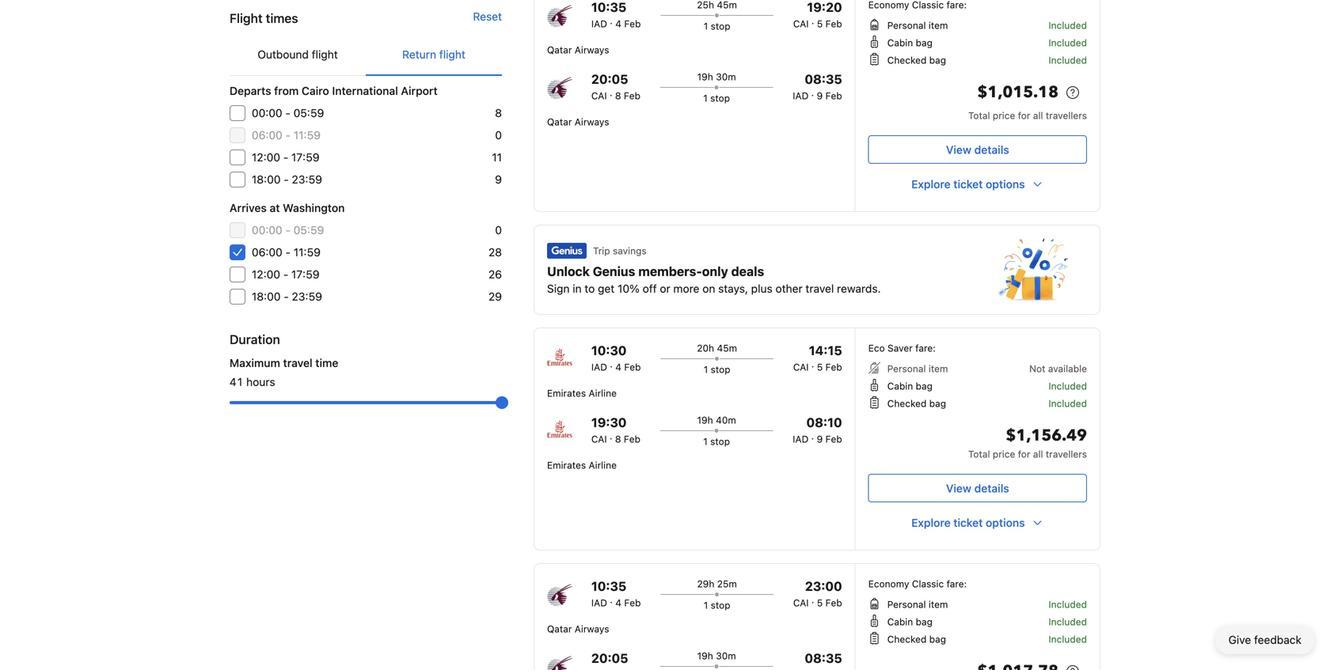 Task type: locate. For each thing, give the bounding box(es) containing it.
feb inside 10:30 iad . 4 feb
[[624, 362, 641, 373]]

airways down 10:35 iad . 4 feb
[[575, 624, 609, 635]]

0 vertical spatial 5
[[817, 18, 823, 29]]

1 vertical spatial total
[[968, 449, 990, 460]]

explore for 08:10
[[912, 517, 951, 530]]

5 inside 14:15 cai . 5 feb
[[817, 362, 823, 373]]

0 vertical spatial explore ticket options button
[[868, 170, 1087, 199]]

. inside the 23:00 cai . 5 feb
[[812, 595, 814, 606]]

3 1 from the top
[[704, 364, 708, 375]]

iad inside 10:30 iad . 4 feb
[[591, 362, 607, 373]]

8 down the iad . 4 feb
[[615, 90, 621, 101]]

airways
[[575, 44, 609, 55], [575, 116, 609, 127], [575, 624, 609, 635]]

cai inside the 23:00 cai . 5 feb
[[793, 598, 809, 609]]

30m
[[716, 71, 736, 82], [716, 651, 736, 662]]

17:59 for cairo
[[291, 151, 320, 164]]

. for 08:10
[[811, 431, 814, 442]]

20:05 for 20:05
[[591, 651, 628, 666]]

0 vertical spatial 8
[[615, 90, 621, 101]]

1 vertical spatial 06:00 - 11:59
[[252, 246, 321, 259]]

feb inside the 19:30 cai . 8 feb
[[624, 434, 641, 445]]

1 12:00 - 17:59 from the top
[[252, 151, 320, 164]]

flight
[[230, 11, 263, 26]]

iad for 10:30
[[591, 362, 607, 373]]

4 stop from the top
[[710, 436, 730, 447]]

. down 23:00
[[812, 595, 814, 606]]

2 vertical spatial 4
[[615, 598, 622, 609]]

unlock
[[547, 264, 590, 279]]

1 08:35 from the top
[[805, 72, 842, 87]]

4 inside 10:30 iad . 4 feb
[[615, 362, 622, 373]]

12:00 - 17:59
[[252, 151, 320, 164], [252, 268, 320, 281]]

2 price from the top
[[993, 449, 1015, 460]]

1 cabin from the top
[[887, 37, 913, 48]]

2 1 stop from the top
[[703, 93, 730, 104]]

feb inside 08:35 iad . 9 feb
[[826, 90, 842, 101]]

qatar airways down 10:35 iad . 4 feb
[[547, 624, 609, 635]]

00:00 - 05:59 down arrives at washington
[[252, 224, 324, 237]]

2 view details from the top
[[946, 482, 1009, 495]]

1 vertical spatial emirates
[[547, 460, 586, 471]]

cai inside cai . 5 feb
[[793, 18, 809, 29]]

travel right other at top
[[806, 282, 834, 295]]

airline down the 19:30 cai . 8 feb
[[589, 460, 617, 471]]

return flight button
[[366, 34, 502, 75]]

0 vertical spatial 20:05
[[591, 72, 628, 87]]

1 vertical spatial 0
[[495, 224, 502, 237]]

total inside "$1,156.49 total price for all travellers"
[[968, 449, 990, 460]]

08:35 down cai . 5 feb
[[805, 72, 842, 87]]

cai up 08:35 iad . 9 feb
[[793, 18, 809, 29]]

iad up 20:05 cai . 8 feb
[[591, 18, 607, 29]]

17:59
[[291, 151, 320, 164], [291, 268, 320, 281]]

cabin
[[887, 37, 913, 48], [887, 381, 913, 392], [887, 617, 913, 628]]

1 checked from the top
[[887, 55, 927, 66]]

2 vertical spatial checked bag
[[887, 634, 946, 645]]

feb for 14:15
[[826, 362, 842, 373]]

emirates
[[547, 388, 586, 399], [547, 460, 586, 471]]

1 06:00 - 11:59 from the top
[[252, 129, 321, 142]]

off
[[643, 282, 657, 295]]

8
[[615, 90, 621, 101], [495, 107, 502, 120], [615, 434, 621, 445]]

cabin bag
[[887, 37, 933, 48], [887, 381, 933, 392], [887, 617, 933, 628]]

1 vertical spatial fare:
[[947, 579, 967, 590]]

0 vertical spatial emirates
[[547, 388, 586, 399]]

0 vertical spatial 00:00
[[252, 107, 282, 120]]

feb down cai . 5 feb
[[826, 90, 842, 101]]

0 vertical spatial 23:59
[[292, 173, 322, 186]]

9 inside 08:35 iad . 9 feb
[[817, 90, 823, 101]]

cai for 20:05
[[591, 90, 607, 101]]

.
[[610, 15, 613, 26], [812, 15, 814, 26], [610, 87, 613, 98], [811, 87, 814, 98], [610, 359, 613, 370], [812, 359, 814, 370], [610, 431, 613, 442], [811, 431, 814, 442], [610, 595, 613, 606], [812, 595, 814, 606]]

0 vertical spatial 17:59
[[291, 151, 320, 164]]

0 vertical spatial 06:00 - 11:59
[[252, 129, 321, 142]]

1 vertical spatial 20:05
[[591, 651, 628, 666]]

0 vertical spatial 12:00 - 17:59
[[252, 151, 320, 164]]

18:00
[[252, 173, 281, 186], [252, 290, 281, 303]]

0 horizontal spatial flight
[[312, 48, 338, 61]]

3 stop from the top
[[711, 364, 731, 375]]

item for 08:10
[[929, 363, 948, 375]]

. inside cai . 5 feb
[[812, 15, 814, 26]]

1 checked bag from the top
[[887, 55, 946, 66]]

fare: right "saver"
[[916, 343, 936, 354]]

reset button
[[473, 9, 502, 25]]

19:30 cai . 8 feb
[[591, 415, 641, 445]]

cai up 08:10
[[793, 362, 809, 373]]

personal for 08:10
[[887, 363, 926, 375]]

iad
[[591, 18, 607, 29], [793, 90, 809, 101], [591, 362, 607, 373], [793, 434, 809, 445], [591, 598, 607, 609]]

flight right return
[[439, 48, 466, 61]]

2 flight from the left
[[439, 48, 466, 61]]

2 4 from the top
[[615, 362, 622, 373]]

2 vertical spatial personal item
[[887, 599, 948, 611]]

2 vertical spatial airways
[[575, 624, 609, 635]]

flight for return flight
[[439, 48, 466, 61]]

8 inside 20:05 cai . 8 feb
[[615, 90, 621, 101]]

0 vertical spatial 00:00 - 05:59
[[252, 107, 324, 120]]

personal
[[887, 20, 926, 31], [887, 363, 926, 375], [887, 599, 926, 611]]

emirates airline up 19:30
[[547, 388, 617, 399]]

1 vertical spatial 11:59
[[294, 246, 321, 259]]

1 vertical spatial emirates airline
[[547, 460, 617, 471]]

1 vertical spatial all
[[1033, 449, 1043, 460]]

1 30m from the top
[[716, 71, 736, 82]]

. up 20:05 cai . 8 feb
[[610, 15, 613, 26]]

2 stop from the top
[[710, 93, 730, 104]]

0 up 11
[[495, 129, 502, 142]]

fare: right classic
[[947, 579, 967, 590]]

2 vertical spatial 19h
[[697, 651, 713, 662]]

0 vertical spatial 4
[[615, 18, 622, 29]]

0 vertical spatial 19h 30m
[[697, 71, 736, 82]]

feb down 14:15
[[826, 362, 842, 373]]

1 vertical spatial personal item
[[887, 363, 948, 375]]

41
[[230, 376, 243, 389]]

. inside 08:10 iad . 9 feb
[[811, 431, 814, 442]]

1 details from the top
[[975, 143, 1009, 156]]

17:59 up washington
[[291, 151, 320, 164]]

9 down cai . 5 feb
[[817, 90, 823, 101]]

1 vertical spatial options
[[986, 517, 1025, 530]]

explore ticket options for 08:10
[[912, 517, 1025, 530]]

flight inside button
[[312, 48, 338, 61]]

1 vertical spatial view details button
[[868, 474, 1087, 503]]

iad inside 08:10 iad . 9 feb
[[793, 434, 809, 445]]

7 included from the top
[[1049, 617, 1087, 628]]

23:00
[[805, 579, 842, 594]]

0 vertical spatial 05:59
[[294, 107, 324, 120]]

0 vertical spatial item
[[929, 20, 948, 31]]

stop for 23:00
[[711, 600, 731, 611]]

0 vertical spatial emirates airline
[[547, 388, 617, 399]]

cabin for 08:35
[[887, 37, 913, 48]]

1 item from the top
[[929, 20, 948, 31]]

feb up 08:35 iad . 9 feb
[[826, 18, 842, 29]]

1 19h 30m from the top
[[697, 71, 736, 82]]

feb for 08:35
[[826, 90, 842, 101]]

12:00 for departs
[[252, 151, 280, 164]]

1 20:05 from the top
[[591, 72, 628, 87]]

11:59 down washington
[[294, 246, 321, 259]]

00:00 - 05:59 down from
[[252, 107, 324, 120]]

05:59
[[294, 107, 324, 120], [294, 224, 324, 237]]

. inside 14:15 cai . 5 feb
[[812, 359, 814, 370]]

0 for 00:00 - 05:59
[[495, 224, 502, 237]]

feedback
[[1254, 634, 1302, 647]]

for inside "$1,156.49 total price for all travellers"
[[1018, 449, 1031, 460]]

cabin for 08:10
[[887, 381, 913, 392]]

20:05 inside 20:05 cai . 8 feb
[[591, 72, 628, 87]]

3 checked from the top
[[887, 634, 927, 645]]

6 included from the top
[[1049, 599, 1087, 611]]

iad down 10:30
[[591, 362, 607, 373]]

checked bag for 08:35
[[887, 55, 946, 66]]

06:00
[[252, 129, 283, 142], [252, 246, 283, 259]]

. down cai . 5 feb
[[811, 87, 814, 98]]

1 06:00 from the top
[[252, 129, 283, 142]]

3 5 from the top
[[817, 598, 823, 609]]

1 4 from the top
[[615, 18, 622, 29]]

1 view from the top
[[946, 143, 972, 156]]

1 vertical spatial 06:00
[[252, 246, 283, 259]]

flight inside button
[[439, 48, 466, 61]]

5 up 08:35 iad . 9 feb
[[817, 18, 823, 29]]

iad inside 08:35 iad . 9 feb
[[793, 90, 809, 101]]

0 vertical spatial view details button
[[868, 135, 1087, 164]]

20h 45m
[[697, 343, 737, 354]]

1 vertical spatial 5
[[817, 362, 823, 373]]

. inside 10:35 iad . 4 feb
[[610, 595, 613, 606]]

cai down 23:00
[[793, 598, 809, 609]]

1 vertical spatial 08:35
[[805, 651, 842, 666]]

1 vertical spatial 12:00 - 17:59
[[252, 268, 320, 281]]

cai . 5 feb
[[793, 15, 842, 29]]

to
[[585, 282, 595, 295]]

airport
[[401, 84, 438, 97]]

genius image
[[999, 238, 1068, 302], [547, 243, 587, 259], [547, 243, 587, 259]]

1 vertical spatial qatar airways
[[547, 116, 609, 127]]

1 view details button from the top
[[868, 135, 1087, 164]]

18:00 - 23:59
[[252, 173, 322, 186], [252, 290, 322, 303]]

hours
[[246, 376, 275, 389]]

. down the iad . 4 feb
[[610, 87, 613, 98]]

0
[[495, 129, 502, 142], [495, 224, 502, 237]]

2 cabin bag from the top
[[887, 381, 933, 392]]

0 vertical spatial explore ticket options
[[912, 178, 1025, 191]]

. for 10:35
[[610, 595, 613, 606]]

get
[[598, 282, 615, 295]]

1 cabin bag from the top
[[887, 37, 933, 48]]

0 vertical spatial cabin
[[887, 37, 913, 48]]

1 vertical spatial cabin bag
[[887, 381, 933, 392]]

0 vertical spatial 08:35
[[805, 72, 842, 87]]

explore ticket options button
[[868, 170, 1087, 199], [868, 509, 1087, 538]]

06:00 - 11:59 down arrives at washington
[[252, 246, 321, 259]]

2 20:05 from the top
[[591, 651, 628, 666]]

1 horizontal spatial flight
[[439, 48, 466, 61]]

0 vertical spatial checked
[[887, 55, 927, 66]]

not
[[1029, 363, 1046, 375]]

9 inside 08:10 iad . 9 feb
[[817, 434, 823, 445]]

. up 08:35 iad . 9 feb
[[812, 15, 814, 26]]

options
[[986, 178, 1025, 191], [986, 517, 1025, 530]]

1 1 from the top
[[704, 21, 708, 32]]

trip savings
[[593, 245, 647, 257]]

2 vertical spatial 8
[[615, 434, 621, 445]]

08:35
[[805, 72, 842, 87], [805, 651, 842, 666]]

2 cabin from the top
[[887, 381, 913, 392]]

. inside the 19:30 cai . 8 feb
[[610, 431, 613, 442]]

0 vertical spatial fare:
[[916, 343, 936, 354]]

1 vertical spatial 23:59
[[292, 290, 322, 303]]

0 vertical spatial 12:00
[[252, 151, 280, 164]]

details for 08:35
[[975, 143, 1009, 156]]

maximum travel time 41 hours
[[230, 357, 338, 389]]

options for 08:10
[[986, 517, 1025, 530]]

4 for 10:30
[[615, 362, 622, 373]]

4 up 20:05 cai . 8 feb
[[615, 18, 622, 29]]

price down $1,015.18
[[993, 110, 1015, 121]]

iad for 08:10
[[793, 434, 809, 445]]

1 vertical spatial item
[[929, 363, 948, 375]]

18:00 up duration
[[252, 290, 281, 303]]

arrives at washington
[[230, 202, 345, 215]]

4 inside 10:35 iad . 4 feb
[[615, 598, 622, 609]]

feb for 23:00
[[826, 598, 842, 609]]

feb down 10:35
[[624, 598, 641, 609]]

1 19h from the top
[[697, 71, 713, 82]]

20h
[[697, 343, 714, 354]]

view details down "$1,156.49 total price for all travellers" at right
[[946, 482, 1009, 495]]

2 ticket from the top
[[954, 517, 983, 530]]

iad inside 10:35 iad . 4 feb
[[591, 598, 607, 609]]

. inside 08:35 iad . 9 feb
[[811, 87, 814, 98]]

2 12:00 from the top
[[252, 268, 280, 281]]

1 vertical spatial 19h 30m
[[697, 651, 736, 662]]

checked
[[887, 55, 927, 66], [887, 398, 927, 409], [887, 634, 927, 645]]

0 vertical spatial travellers
[[1046, 110, 1087, 121]]

06:00 for arrives
[[252, 246, 283, 259]]

12:00 - 17:59 for from
[[252, 151, 320, 164]]

2 05:59 from the top
[[294, 224, 324, 237]]

0 vertical spatial all
[[1033, 110, 1043, 121]]

checked down economy classic fare:
[[887, 634, 927, 645]]

2 17:59 from the top
[[291, 268, 320, 281]]

iad down 08:10
[[793, 434, 809, 445]]

feb for 20:05
[[624, 90, 641, 101]]

washington
[[283, 202, 345, 215]]

feb inside 10:35 iad . 4 feb
[[624, 598, 641, 609]]

2 00:00 - 05:59 from the top
[[252, 224, 324, 237]]

2 1 from the top
[[703, 93, 708, 104]]

06:00 down departs
[[252, 129, 283, 142]]

feb down 19:30
[[624, 434, 641, 445]]

all down $1,015.18
[[1033, 110, 1043, 121]]

1 18:00 from the top
[[252, 173, 281, 186]]

1 vertical spatial 00:00
[[252, 224, 282, 237]]

cai down the iad . 4 feb
[[591, 90, 607, 101]]

. down 10:35
[[610, 595, 613, 606]]

1 vertical spatial 05:59
[[294, 224, 324, 237]]

cai inside 14:15 cai . 5 feb
[[793, 362, 809, 373]]

1 vertical spatial view details
[[946, 482, 1009, 495]]

18:00 - 23:59 up arrives at washington
[[252, 173, 322, 186]]

1 vertical spatial 12:00
[[252, 268, 280, 281]]

20:05 down 10:35 iad . 4 feb
[[591, 651, 628, 666]]

1 vertical spatial details
[[975, 482, 1009, 495]]

0 vertical spatial qatar
[[547, 44, 572, 55]]

1 00:00 from the top
[[252, 107, 282, 120]]

17:59 down washington
[[291, 268, 320, 281]]

0 vertical spatial cabin bag
[[887, 37, 933, 48]]

3 personal from the top
[[887, 599, 926, 611]]

1 18:00 - 23:59 from the top
[[252, 173, 322, 186]]

. down 08:10
[[811, 431, 814, 442]]

18:00 - 23:59 up duration
[[252, 290, 322, 303]]

18:00 up the at
[[252, 173, 281, 186]]

5 down 14:15
[[817, 362, 823, 373]]

airline up 19:30
[[589, 388, 617, 399]]

$1,017.78 region
[[868, 660, 1087, 671]]

2 options from the top
[[986, 517, 1025, 530]]

2 vertical spatial qatar
[[547, 624, 572, 635]]

05:59 for washington
[[294, 224, 324, 237]]

travellers down $1,015.18
[[1046, 110, 1087, 121]]

12:00 up duration
[[252, 268, 280, 281]]

20:05 down the iad . 4 feb
[[591, 72, 628, 87]]

emirates airline down the 19:30 cai . 8 feb
[[547, 460, 617, 471]]

tab list containing outbound flight
[[230, 34, 502, 77]]

00:00 for departs
[[252, 107, 282, 120]]

1 vertical spatial 18:00
[[252, 290, 281, 303]]

1 personal from the top
[[887, 20, 926, 31]]

view details down the $1,015.18 region
[[946, 143, 1009, 156]]

1 vertical spatial airline
[[589, 460, 617, 471]]

1 23:59 from the top
[[292, 173, 322, 186]]

2 item from the top
[[929, 363, 948, 375]]

feb for 19:30
[[624, 434, 641, 445]]

. for 19:30
[[610, 431, 613, 442]]

. inside the iad . 4 feb
[[610, 15, 613, 26]]

tab list
[[230, 34, 502, 77]]

20:05 cai . 8 feb
[[591, 72, 641, 101]]

0 vertical spatial 11:59
[[294, 129, 321, 142]]

0 horizontal spatial fare:
[[916, 343, 936, 354]]

05:59 down cairo
[[294, 107, 324, 120]]

2 checked bag from the top
[[887, 398, 946, 409]]

. inside 20:05 cai . 8 feb
[[610, 87, 613, 98]]

1 emirates airline from the top
[[547, 388, 617, 399]]

. down 10:30
[[610, 359, 613, 370]]

1 stop
[[704, 21, 731, 32], [703, 93, 730, 104], [704, 364, 731, 375], [703, 436, 730, 447], [704, 600, 731, 611]]

3 personal item from the top
[[887, 599, 948, 611]]

00:00 - 05:59 for at
[[252, 224, 324, 237]]

explore ticket options button for 08:10
[[868, 509, 1087, 538]]

cai inside the 19:30 cai . 8 feb
[[591, 434, 607, 445]]

1 stop from the top
[[711, 21, 731, 32]]

18:00 for departs
[[252, 173, 281, 186]]

9 down 08:10
[[817, 434, 823, 445]]

qatar airways down 20:05 cai . 8 feb
[[547, 116, 609, 127]]

duration
[[230, 332, 280, 347]]

4 1 stop from the top
[[703, 436, 730, 447]]

1 vertical spatial qatar
[[547, 116, 572, 127]]

view details for 08:10
[[946, 482, 1009, 495]]

06:00 - 11:59
[[252, 129, 321, 142], [252, 246, 321, 259]]

20:05 for 20:05 cai . 8 feb
[[591, 72, 628, 87]]

1 12:00 from the top
[[252, 151, 280, 164]]

3 19h from the top
[[697, 651, 713, 662]]

2 08:35 from the top
[[805, 651, 842, 666]]

8 up 11
[[495, 107, 502, 120]]

checked for 08:10
[[887, 398, 927, 409]]

feb down 10:30
[[624, 362, 641, 373]]

5 inside cai . 5 feb
[[817, 18, 823, 29]]

11:59 for washington
[[294, 246, 321, 259]]

feb down 08:10
[[826, 434, 842, 445]]

8 down 19:30
[[615, 434, 621, 445]]

9 down 11
[[495, 173, 502, 186]]

18:00 for arrives
[[252, 290, 281, 303]]

feb inside 08:10 iad . 9 feb
[[826, 434, 842, 445]]

0 vertical spatial 18:00 - 23:59
[[252, 173, 322, 186]]

29h 25m
[[697, 579, 737, 590]]

17:59 for washington
[[291, 268, 320, 281]]

4 down 10:30
[[615, 362, 622, 373]]

5 stop from the top
[[711, 600, 731, 611]]

details
[[975, 143, 1009, 156], [975, 482, 1009, 495]]

for down $1,156.49
[[1018, 449, 1031, 460]]

1 00:00 - 05:59 from the top
[[252, 107, 324, 120]]

28
[[488, 246, 502, 259]]

1 05:59 from the top
[[294, 107, 324, 120]]

1 vertical spatial view
[[946, 482, 972, 495]]

2 vertical spatial cabin
[[887, 617, 913, 628]]

airways down the iad . 4 feb
[[575, 44, 609, 55]]

travel inside unlock genius members-only deals sign in to get 10% off or more on stays, plus other travel rewards.
[[806, 282, 834, 295]]

00:00
[[252, 107, 282, 120], [252, 224, 282, 237]]

explore for 08:35
[[912, 178, 951, 191]]

item for 08:35
[[929, 20, 948, 31]]

2 vertical spatial checked
[[887, 634, 927, 645]]

1 for 19:30
[[703, 436, 708, 447]]

for down $1,015.18
[[1018, 110, 1031, 121]]

12:00 - 17:59 down arrives at washington
[[252, 268, 320, 281]]

feb inside 14:15 cai . 5 feb
[[826, 362, 842, 373]]

checked bag
[[887, 55, 946, 66], [887, 398, 946, 409], [887, 634, 946, 645]]

12:00 - 17:59 up arrives at washington
[[252, 151, 320, 164]]

5 inside the 23:00 cai . 5 feb
[[817, 598, 823, 609]]

iad down 10:35
[[591, 598, 607, 609]]

feb inside 20:05 cai . 8 feb
[[624, 90, 641, 101]]

bag
[[916, 37, 933, 48], [929, 55, 946, 66], [916, 381, 933, 392], [929, 398, 946, 409], [916, 617, 933, 628], [929, 634, 946, 645]]

2 06:00 - 11:59 from the top
[[252, 246, 321, 259]]

5 1 from the top
[[704, 600, 708, 611]]

cai inside 20:05 cai . 8 feb
[[591, 90, 607, 101]]

23:59
[[292, 173, 322, 186], [292, 290, 322, 303]]

1 for 10:30
[[704, 364, 708, 375]]

2 details from the top
[[975, 482, 1009, 495]]

2 18:00 from the top
[[252, 290, 281, 303]]

0 vertical spatial explore
[[912, 178, 951, 191]]

feb down the iad . 4 feb
[[624, 90, 641, 101]]

9 for 19:30
[[817, 434, 823, 445]]

details for 08:10
[[975, 482, 1009, 495]]

stop
[[711, 21, 731, 32], [710, 93, 730, 104], [711, 364, 731, 375], [710, 436, 730, 447], [711, 600, 731, 611]]

06:00 - 11:59 for from
[[252, 129, 321, 142]]

11:59
[[294, 129, 321, 142], [294, 246, 321, 259]]

2 11:59 from the top
[[294, 246, 321, 259]]

0 vertical spatial airline
[[589, 388, 617, 399]]

qatar airways
[[547, 44, 609, 55], [547, 116, 609, 127], [547, 624, 609, 635]]

5 down 23:00
[[817, 598, 823, 609]]

explore ticket options
[[912, 178, 1025, 191], [912, 517, 1025, 530]]

explore ticket options for 08:35
[[912, 178, 1025, 191]]

2 all from the top
[[1033, 449, 1043, 460]]

1 horizontal spatial travel
[[806, 282, 834, 295]]

2 18:00 - 23:59 from the top
[[252, 290, 322, 303]]

2 19h from the top
[[697, 415, 713, 426]]

1 vertical spatial explore
[[912, 517, 951, 530]]

-
[[285, 107, 291, 120], [286, 129, 291, 142], [283, 151, 288, 164], [284, 173, 289, 186], [285, 224, 291, 237], [286, 246, 291, 259], [283, 268, 288, 281], [284, 290, 289, 303]]

checked bag up the $1,015.18 region
[[887, 55, 946, 66]]

feb up 20:05 cai . 8 feb
[[624, 18, 641, 29]]

0 vertical spatial details
[[975, 143, 1009, 156]]

2 explore from the top
[[912, 517, 951, 530]]

1 vertical spatial 30m
[[716, 651, 736, 662]]

2 19h 30m from the top
[[697, 651, 736, 662]]

1 vertical spatial 17:59
[[291, 268, 320, 281]]

0 vertical spatial view
[[946, 143, 972, 156]]

1 0 from the top
[[495, 129, 502, 142]]

available
[[1048, 363, 1087, 375]]

8 inside the 19:30 cai . 8 feb
[[615, 434, 621, 445]]

feb inside the 23:00 cai . 5 feb
[[826, 598, 842, 609]]

2 personal item from the top
[[887, 363, 948, 375]]

1 vertical spatial 4
[[615, 362, 622, 373]]

all down $1,156.49
[[1033, 449, 1043, 460]]

12:00 up the at
[[252, 151, 280, 164]]

00:00 down the at
[[252, 224, 282, 237]]

2 view from the top
[[946, 482, 972, 495]]

1 view details from the top
[[946, 143, 1009, 156]]

feb down 23:00
[[826, 598, 842, 609]]

19h
[[697, 71, 713, 82], [697, 415, 713, 426], [697, 651, 713, 662]]

0 for 06:00 - 11:59
[[495, 129, 502, 142]]

view details button down the $1,015.18 region
[[868, 135, 1087, 164]]

06:00 down the at
[[252, 246, 283, 259]]

08:35 inside 08:35 iad . 9 feb
[[805, 72, 842, 87]]

checked bag down economy classic fare:
[[887, 634, 946, 645]]

2 for from the top
[[1018, 449, 1031, 460]]

0 horizontal spatial travel
[[283, 357, 313, 370]]

0 up 28
[[495, 224, 502, 237]]

iad inside the iad . 4 feb
[[591, 18, 607, 29]]

2 12:00 - 17:59 from the top
[[252, 268, 320, 281]]

$1,156.49
[[1006, 425, 1087, 447]]

11:59 for cairo
[[294, 129, 321, 142]]

0 vertical spatial for
[[1018, 110, 1031, 121]]

23:59 up washington
[[292, 173, 322, 186]]

1 vertical spatial airways
[[575, 116, 609, 127]]

1 11:59 from the top
[[294, 129, 321, 142]]

1 vertical spatial personal
[[887, 363, 926, 375]]

1 stop for 14:15
[[704, 364, 731, 375]]

0 vertical spatial personal
[[887, 20, 926, 31]]

23:59 for cairo
[[292, 173, 322, 186]]

2 30m from the top
[[716, 651, 736, 662]]

. for 10:30
[[610, 359, 613, 370]]

. for 08:35
[[811, 87, 814, 98]]

iad down cai . 5 feb
[[793, 90, 809, 101]]

08:35 for 08:35 iad . 9 feb
[[805, 72, 842, 87]]

feb for 08:10
[[826, 434, 842, 445]]

23:59 up time
[[292, 290, 322, 303]]

travellers down $1,156.49
[[1046, 449, 1087, 460]]

qatar airways down the iad . 4 feb
[[547, 44, 609, 55]]

0 vertical spatial 9
[[817, 90, 823, 101]]

. inside 10:30 iad . 4 feb
[[610, 359, 613, 370]]

1 vertical spatial checked bag
[[887, 398, 946, 409]]

travellers
[[1046, 110, 1087, 121], [1046, 449, 1087, 460]]

included
[[1049, 20, 1087, 31], [1049, 37, 1087, 48], [1049, 55, 1087, 66], [1049, 381, 1087, 392], [1049, 398, 1087, 409], [1049, 599, 1087, 611], [1049, 617, 1087, 628], [1049, 634, 1087, 645]]

personal item for 08:10
[[887, 363, 948, 375]]

2 travellers from the top
[[1046, 449, 1087, 460]]

travel left time
[[283, 357, 313, 370]]

0 vertical spatial options
[[986, 178, 1025, 191]]

0 vertical spatial personal item
[[887, 20, 948, 31]]

9
[[817, 90, 823, 101], [495, 173, 502, 186], [817, 434, 823, 445]]

1 total from the top
[[968, 110, 990, 121]]

1 vertical spatial 19h
[[697, 415, 713, 426]]

checked up the $1,015.18 region
[[887, 55, 927, 66]]

price down $1,156.49
[[993, 449, 1015, 460]]

plus
[[751, 282, 773, 295]]

1 vertical spatial price
[[993, 449, 1015, 460]]

view details button for 08:10
[[868, 474, 1087, 503]]

4 down 10:35
[[615, 598, 622, 609]]

2 vertical spatial cabin bag
[[887, 617, 933, 628]]

view details button down "$1,156.49 total price for all travellers" at right
[[868, 474, 1087, 503]]

1 vertical spatial ticket
[[954, 517, 983, 530]]

details down total price for all travellers
[[975, 143, 1009, 156]]

cai down 19:30
[[591, 434, 607, 445]]

19h for 19:30
[[697, 415, 713, 426]]

10%
[[618, 282, 640, 295]]

checked bag down eco saver fare:
[[887, 398, 946, 409]]

2 06:00 from the top
[[252, 246, 283, 259]]

. down 14:15
[[812, 359, 814, 370]]

00:00 down departs
[[252, 107, 282, 120]]

1 vertical spatial 00:00 - 05:59
[[252, 224, 324, 237]]

flight up departs from cairo international airport
[[312, 48, 338, 61]]

00:00 - 05:59
[[252, 107, 324, 120], [252, 224, 324, 237]]

2 vertical spatial qatar airways
[[547, 624, 609, 635]]

flight
[[312, 48, 338, 61], [439, 48, 466, 61]]

1 explore from the top
[[912, 178, 951, 191]]

1 explore ticket options from the top
[[912, 178, 1025, 191]]

view
[[946, 143, 972, 156], [946, 482, 972, 495]]

. for 14:15
[[812, 359, 814, 370]]

0 vertical spatial 30m
[[716, 71, 736, 82]]

2 included from the top
[[1049, 37, 1087, 48]]

1 vertical spatial for
[[1018, 449, 1031, 460]]

1 vertical spatial explore ticket options button
[[868, 509, 1087, 538]]



Task type: vqa. For each thing, say whether or not it's contained in the screenshot.
3rd 4 from the top
yes



Task type: describe. For each thing, give the bounding box(es) containing it.
1 stop for 08:35
[[703, 93, 730, 104]]

3 airways from the top
[[575, 624, 609, 635]]

10:30 iad . 4 feb
[[591, 343, 641, 373]]

stop for 14:15
[[711, 364, 731, 375]]

deals
[[731, 264, 764, 279]]

iad for 10:35
[[591, 598, 607, 609]]

eco saver fare:
[[868, 343, 936, 354]]

checked bag for 08:10
[[887, 398, 946, 409]]

1 stop for 23:00
[[704, 600, 731, 611]]

1 emirates from the top
[[547, 388, 586, 399]]

$1,156.49 total price for all travellers
[[968, 425, 1087, 460]]

9 for 20:05
[[817, 90, 823, 101]]

from
[[274, 84, 299, 97]]

14:15
[[809, 343, 842, 358]]

1 stop for 08:10
[[703, 436, 730, 447]]

18:00 - 23:59 for at
[[252, 290, 322, 303]]

arrives
[[230, 202, 267, 215]]

personal item for 08:35
[[887, 20, 948, 31]]

23:00 cai . 5 feb
[[793, 579, 842, 609]]

1 for 10:35
[[704, 600, 708, 611]]

08:10
[[807, 415, 842, 430]]

23:59 for washington
[[292, 290, 322, 303]]

1 1 stop from the top
[[704, 21, 731, 32]]

stop for 08:35
[[710, 93, 730, 104]]

3 qatar airways from the top
[[547, 624, 609, 635]]

3 checked bag from the top
[[887, 634, 946, 645]]

outbound flight
[[258, 48, 338, 61]]

06:00 for departs
[[252, 129, 283, 142]]

29
[[489, 290, 502, 303]]

1 all from the top
[[1033, 110, 1043, 121]]

5 for 14:15
[[817, 362, 823, 373]]

feb inside the iad . 4 feb
[[624, 18, 641, 29]]

maximum
[[230, 357, 280, 370]]

2 airline from the top
[[589, 460, 617, 471]]

total price for all travellers
[[968, 110, 1087, 121]]

fare: for 23:00
[[947, 579, 967, 590]]

travel inside maximum travel time 41 hours
[[283, 357, 313, 370]]

cai for 19:30
[[591, 434, 607, 445]]

international
[[332, 84, 398, 97]]

cabin bag for 08:35
[[887, 37, 933, 48]]

1 for from the top
[[1018, 110, 1031, 121]]

sign
[[547, 282, 570, 295]]

give
[[1229, 634, 1251, 647]]

12:00 - 17:59 for at
[[252, 268, 320, 281]]

feb inside cai . 5 feb
[[826, 18, 842, 29]]

economy classic fare:
[[868, 579, 967, 590]]

10:30
[[591, 343, 627, 358]]

return flight
[[402, 48, 466, 61]]

departs from cairo international airport
[[230, 84, 438, 97]]

only
[[702, 264, 728, 279]]

give feedback button
[[1216, 626, 1314, 655]]

feb for 10:30
[[624, 362, 641, 373]]

4 for 10:35
[[615, 598, 622, 609]]

08:35 iad . 9 feb
[[793, 72, 842, 101]]

give feedback
[[1229, 634, 1302, 647]]

travellers inside "$1,156.49 total price for all travellers"
[[1046, 449, 1087, 460]]

ticket for 08:35
[[954, 178, 983, 191]]

12:00 for arrives
[[252, 268, 280, 281]]

fare: for 14:15
[[916, 343, 936, 354]]

not available
[[1029, 363, 1087, 375]]

19h for 20:05
[[697, 71, 713, 82]]

view details for 08:35
[[946, 143, 1009, 156]]

2 emirates airline from the top
[[547, 460, 617, 471]]

saver
[[888, 343, 913, 354]]

10:35
[[591, 579, 627, 594]]

3 qatar from the top
[[547, 624, 572, 635]]

8 for 19:30
[[615, 434, 621, 445]]

cabin bag for 08:10
[[887, 381, 933, 392]]

3 cabin from the top
[[887, 617, 913, 628]]

flight times
[[230, 11, 298, 26]]

all inside "$1,156.49 total price for all travellers"
[[1033, 449, 1043, 460]]

45m
[[717, 343, 737, 354]]

3 cabin bag from the top
[[887, 617, 933, 628]]

8 for 20:05
[[615, 90, 621, 101]]

on
[[703, 282, 715, 295]]

2 qatar from the top
[[547, 116, 572, 127]]

genius
[[593, 264, 635, 279]]

departs
[[230, 84, 271, 97]]

11
[[492, 151, 502, 164]]

view for 08:10
[[946, 482, 972, 495]]

times
[[266, 11, 298, 26]]

or
[[660, 282, 670, 295]]

5 for 23:00
[[817, 598, 823, 609]]

return
[[402, 48, 436, 61]]

1 qatar airways from the top
[[547, 44, 609, 55]]

3 item from the top
[[929, 599, 948, 611]]

05:59 for cairo
[[294, 107, 324, 120]]

iad for 08:35
[[793, 90, 809, 101]]

06:00 - 11:59 for at
[[252, 246, 321, 259]]

. for 23:00
[[812, 595, 814, 606]]

economy
[[868, 579, 909, 590]]

1 vertical spatial 8
[[495, 107, 502, 120]]

eco
[[868, 343, 885, 354]]

members-
[[638, 264, 702, 279]]

1 vertical spatial 9
[[495, 173, 502, 186]]

iad . 4 feb
[[591, 15, 641, 29]]

outbound flight button
[[230, 34, 366, 75]]

19:30
[[591, 415, 627, 430]]

unlock genius members-only deals sign in to get 10% off or more on stays, plus other travel rewards.
[[547, 264, 881, 295]]

$1,015.18
[[978, 82, 1059, 103]]

1 qatar from the top
[[547, 44, 572, 55]]

26
[[489, 268, 502, 281]]

explore ticket options button for 08:35
[[868, 170, 1087, 199]]

stays,
[[718, 282, 748, 295]]

. for 20:05
[[610, 87, 613, 98]]

40m
[[716, 415, 736, 426]]

1 travellers from the top
[[1046, 110, 1087, 121]]

options for 08:35
[[986, 178, 1025, 191]]

25m
[[717, 579, 737, 590]]

5 included from the top
[[1049, 398, 1087, 409]]

trip
[[593, 245, 610, 257]]

in
[[573, 282, 582, 295]]

cai for 23:00
[[793, 598, 809, 609]]

cai for 14:15
[[793, 362, 809, 373]]

savings
[[613, 245, 647, 257]]

08:10 iad . 9 feb
[[793, 415, 842, 445]]

14:15 cai . 5 feb
[[793, 343, 842, 373]]

1 airline from the top
[[589, 388, 617, 399]]

view details button for 08:35
[[868, 135, 1087, 164]]

reset
[[473, 10, 502, 23]]

1 airways from the top
[[575, 44, 609, 55]]

flight for outbound flight
[[312, 48, 338, 61]]

1 price from the top
[[993, 110, 1015, 121]]

2 emirates from the top
[[547, 460, 586, 471]]

rewards.
[[837, 282, 881, 295]]

outbound
[[258, 48, 309, 61]]

price inside "$1,156.49 total price for all travellers"
[[993, 449, 1015, 460]]

19h 40m
[[697, 415, 736, 426]]

view for 08:35
[[946, 143, 972, 156]]

feb for 10:35
[[624, 598, 641, 609]]

classic
[[912, 579, 944, 590]]

00:00 for arrives
[[252, 224, 282, 237]]

2 airways from the top
[[575, 116, 609, 127]]

4 inside the iad . 4 feb
[[615, 18, 622, 29]]

3 included from the top
[[1049, 55, 1087, 66]]

8 included from the top
[[1049, 634, 1087, 645]]

cairo
[[302, 84, 329, 97]]

18:00 - 23:59 for from
[[252, 173, 322, 186]]

time
[[315, 357, 338, 370]]

ticket for 08:10
[[954, 517, 983, 530]]

$1,015.18 region
[[868, 80, 1087, 108]]

at
[[270, 202, 280, 215]]

10:35 iad . 4 feb
[[591, 579, 641, 609]]

personal for 08:35
[[887, 20, 926, 31]]

1 included from the top
[[1049, 20, 1087, 31]]

other
[[776, 282, 803, 295]]

1 for 20:05
[[703, 93, 708, 104]]

2 qatar airways from the top
[[547, 116, 609, 127]]

08:35 for 08:35
[[805, 651, 842, 666]]

00:00 - 05:59 for from
[[252, 107, 324, 120]]

checked for 08:35
[[887, 55, 927, 66]]

stop for 08:10
[[710, 436, 730, 447]]

4 included from the top
[[1049, 381, 1087, 392]]

29h
[[697, 579, 715, 590]]

more
[[673, 282, 700, 295]]



